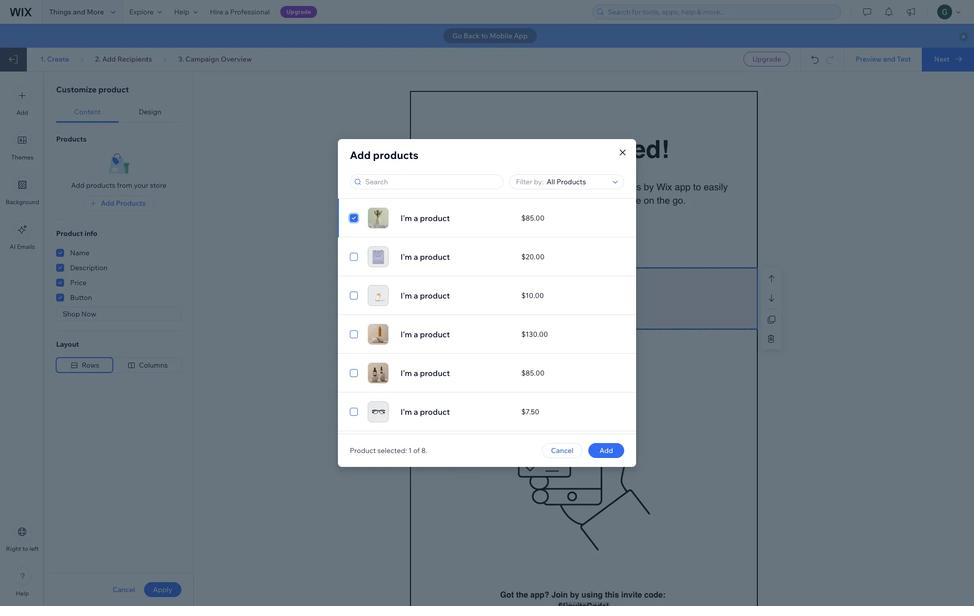 Task type: describe. For each thing, give the bounding box(es) containing it.
back
[[464, 31, 480, 40]]

right
[[6, 545, 21, 553]]

1
[[409, 446, 412, 455]]

campaign
[[186, 55, 219, 64]]

2 i'm from the top
[[401, 252, 412, 262]]

app
[[514, 31, 528, 40]]

product for product selected: 1 of 8.
[[350, 446, 376, 455]]

1 vertical spatial help button
[[13, 568, 31, 598]]

cancel for apply
[[113, 586, 135, 595]]

get
[[557, 195, 571, 206]]

Name checkbox
[[56, 247, 181, 259]]

stay
[[482, 195, 500, 206]]

upgrade for the bottom upgrade button
[[753, 55, 782, 64]]

things and more
[[49, 7, 104, 16]]

2 vertical spatial the
[[516, 591, 528, 600]]

0 vertical spatial me
[[482, 181, 495, 192]]

info
[[85, 229, 97, 238]]

ai emails button
[[10, 221, 35, 251]]

6 i'm from the top
[[401, 407, 412, 417]]

hire
[[210, 7, 223, 16]]

preview
[[856, 55, 882, 64]]

at
[[497, 181, 505, 192]]

in
[[573, 195, 581, 206]]

2 $85.00 from the top
[[522, 369, 545, 378]]

easily
[[704, 181, 728, 192]]

1 vertical spatial me
[[628, 195, 641, 206]]

design
[[139, 107, 162, 116]]

emails
[[17, 243, 35, 251]]

1 i'm a product from the top
[[401, 213, 450, 223]]

download
[[554, 238, 590, 247]]

code:
[[645, 591, 666, 600]]

2. add recipients link
[[95, 55, 152, 64]]

2 vertical spatial join
[[552, 591, 568, 600]]

layout
[[56, 340, 79, 349]]

themes button
[[11, 131, 34, 161]]

of
[[413, 446, 420, 455]]

ai emails
[[10, 243, 35, 251]]

0 horizontal spatial more
[[87, 7, 104, 16]]

products for add products
[[373, 149, 419, 162]]

4 i'm a product from the top
[[401, 330, 450, 340]]

0 horizontal spatial products
[[56, 135, 87, 144]]

3.
[[178, 55, 184, 64]]

spaces
[[610, 181, 642, 192]]

1 vertical spatial the
[[657, 195, 670, 206]]

touch
[[583, 195, 606, 206]]

name
[[70, 249, 89, 258]]

app?
[[531, 591, 550, 600]]

$10.00
[[522, 291, 544, 300]]

got the app? join by using this invite code:
[[500, 591, 668, 600]]

Button checkbox
[[56, 292, 181, 304]]

hey, join me at things and more on the spaces by wix app to easily stay updated and get in touch with me on the go.
[[440, 181, 731, 206]]

Description checkbox
[[56, 262, 181, 274]]

join inside hey, join me at things and more on the spaces by wix app to easily stay updated and get in touch with me on the go.
[[462, 181, 479, 192]]

ai
[[10, 243, 16, 251]]

this
[[605, 591, 619, 600]]

1 i'm from the top
[[401, 213, 412, 223]]

more inside hey, join me at things and more on the spaces by wix app to easily stay updated and get in touch with me on the go.
[[557, 181, 579, 192]]

2 i'm a product from the top
[[401, 252, 450, 262]]

cancel button for apply
[[113, 586, 135, 595]]

product info
[[56, 229, 97, 238]]

0 vertical spatial things
[[49, 7, 71, 16]]

1. create link
[[40, 55, 69, 64]]

cancel button for add
[[542, 444, 583, 458]]

1 vertical spatial help
[[16, 590, 29, 598]]

2 horizontal spatial join
[[599, 238, 614, 247]]

invited!
[[581, 135, 670, 164]]

apply button
[[144, 583, 181, 598]]

content
[[74, 107, 101, 116]]

columns button
[[113, 358, 181, 373]]

professional
[[230, 7, 270, 16]]

customize
[[56, 85, 97, 94]]

1.
[[40, 55, 46, 64]]

$7.50
[[522, 408, 540, 417]]

got
[[500, 591, 514, 600]]

background button
[[6, 176, 39, 206]]

$130.00
[[522, 330, 548, 339]]

shop now
[[63, 310, 96, 319]]

description
[[70, 264, 108, 272]]

&
[[592, 238, 597, 247]]

right to left
[[6, 545, 39, 553]]

create
[[47, 55, 69, 64]]

design button
[[119, 101, 181, 123]]

go back to mobile app button
[[444, 28, 537, 43]]

tab list containing content
[[56, 101, 181, 123]]

add inside add products button
[[101, 199, 114, 208]]

apply
[[153, 586, 173, 595]]

updated
[[502, 195, 536, 206]]

now
[[81, 310, 96, 319]]

0 horizontal spatial by
[[570, 591, 580, 600]]

from
[[117, 181, 132, 190]]

by:
[[534, 178, 544, 186]]

you're invited!
[[499, 135, 670, 164]]



Task type: vqa. For each thing, say whether or not it's contained in the screenshot.
ON to the left
yes



Task type: locate. For each thing, give the bounding box(es) containing it.
1 horizontal spatial join
[[552, 591, 568, 600]]

1 vertical spatial more
[[557, 181, 579, 192]]

3. campaign overview link
[[178, 55, 252, 64]]

more up get
[[557, 181, 579, 192]]

0 vertical spatial cancel
[[551, 446, 574, 455]]

1 vertical spatial product
[[350, 446, 376, 455]]

by left wix
[[644, 181, 654, 192]]

add button
[[13, 87, 31, 116], [589, 444, 624, 458]]

0 horizontal spatial add button
[[13, 87, 31, 116]]

0 horizontal spatial cancel
[[113, 586, 135, 595]]

and
[[73, 7, 85, 16], [884, 55, 896, 64], [539, 181, 554, 192], [539, 195, 555, 206]]

price
[[70, 278, 87, 287]]

things up the create
[[49, 7, 71, 16]]

to right back
[[482, 31, 488, 40]]

me
[[482, 181, 495, 192], [628, 195, 641, 206]]

products down content button
[[56, 135, 87, 144]]

0 vertical spatial more
[[87, 7, 104, 16]]

1 vertical spatial $85.00
[[522, 369, 545, 378]]

1 vertical spatial upgrade
[[753, 55, 782, 64]]

Search for tools, apps, help & more... field
[[605, 5, 838, 19]]

1 horizontal spatial help button
[[168, 0, 204, 24]]

2.
[[95, 55, 101, 64]]

the right got
[[516, 591, 528, 600]]

0 horizontal spatial cancel button
[[113, 586, 135, 595]]

to inside hey, join me at things and more on the spaces by wix app to easily stay updated and get in touch with me on the go.
[[694, 181, 701, 192]]

1 vertical spatial upgrade button
[[744, 52, 791, 67]]

0 vertical spatial upgrade button
[[280, 6, 317, 18]]

explore
[[129, 7, 154, 16]]

right to left button
[[6, 523, 39, 553]]

mobile
[[490, 31, 513, 40]]

i'm a product
[[401, 213, 450, 223], [401, 252, 450, 262], [401, 291, 450, 301], [401, 330, 450, 340], [401, 368, 450, 378], [401, 407, 450, 417]]

8.
[[422, 446, 428, 455]]

4 i'm from the top
[[401, 330, 412, 340]]

None checkbox
[[350, 329, 358, 341], [350, 406, 358, 418], [350, 329, 358, 341], [350, 406, 358, 418]]

cancel inside button
[[551, 446, 574, 455]]

by inside hey, join me at things and more on the spaces by wix app to easily stay updated and get in touch with me on the go.
[[644, 181, 654, 192]]

help
[[174, 7, 190, 16], [16, 590, 29, 598]]

0 vertical spatial products
[[373, 149, 419, 162]]

products left from
[[86, 181, 115, 190]]

1 horizontal spatial by
[[644, 181, 654, 192]]

app
[[675, 181, 691, 192]]

0 vertical spatial by
[[644, 181, 654, 192]]

0 horizontal spatial help
[[16, 590, 29, 598]]

products for add products from your store
[[86, 181, 115, 190]]

products inside button
[[116, 199, 146, 208]]

$20.00
[[522, 253, 545, 262]]

the up touch
[[594, 181, 607, 192]]

1 vertical spatial cancel button
[[113, 586, 135, 595]]

1 vertical spatial to
[[694, 181, 701, 192]]

product for product info
[[56, 229, 83, 238]]

products up 'search' field
[[373, 149, 419, 162]]

customize product
[[56, 85, 129, 94]]

1 horizontal spatial things
[[508, 181, 536, 192]]

help button left hire
[[168, 0, 204, 24]]

hire a professional
[[210, 7, 270, 16]]

1 horizontal spatial more
[[557, 181, 579, 192]]

next button
[[922, 48, 975, 72]]

2. add recipients
[[95, 55, 152, 64]]

download & join link
[[550, 233, 618, 252]]

0 vertical spatial to
[[482, 31, 488, 40]]

button
[[70, 293, 92, 302]]

0 vertical spatial join
[[462, 181, 479, 192]]

test
[[897, 55, 911, 64]]

1 horizontal spatial cancel
[[551, 446, 574, 455]]

3 i'm from the top
[[401, 291, 412, 301]]

columns
[[139, 361, 168, 370]]

0 vertical spatial product
[[56, 229, 83, 238]]

add products
[[350, 149, 419, 162]]

rows button
[[56, 358, 113, 373]]

themes
[[11, 154, 34, 161]]

help button down right to left
[[13, 568, 31, 598]]

cancel button
[[542, 444, 583, 458], [113, 586, 135, 595]]

store
[[150, 181, 167, 190]]

go
[[453, 31, 462, 40]]

0 horizontal spatial on
[[581, 181, 592, 192]]

recipients
[[118, 55, 152, 64]]

overview
[[221, 55, 252, 64]]

1 horizontal spatial cancel button
[[542, 444, 583, 458]]

Price checkbox
[[56, 277, 181, 289]]

product
[[98, 85, 129, 94], [420, 213, 450, 223], [420, 252, 450, 262], [420, 291, 450, 301], [420, 330, 450, 340], [420, 368, 450, 378], [420, 407, 450, 417]]

your
[[134, 181, 148, 190]]

1 vertical spatial products
[[116, 199, 146, 208]]

go.
[[673, 195, 686, 206]]

to right app
[[694, 181, 701, 192]]

5 i'm from the top
[[401, 368, 412, 378]]

i'm
[[401, 213, 412, 223], [401, 252, 412, 262], [401, 291, 412, 301], [401, 330, 412, 340], [401, 368, 412, 378], [401, 407, 412, 417]]

me left at
[[482, 181, 495, 192]]

help left hire
[[174, 7, 190, 16]]

1 vertical spatial things
[[508, 181, 536, 192]]

1 vertical spatial join
[[599, 238, 614, 247]]

0 vertical spatial upgrade
[[286, 8, 311, 15]]

upgrade for the leftmost upgrade button
[[286, 8, 311, 15]]

0 horizontal spatial products
[[86, 181, 115, 190]]

wix
[[657, 181, 673, 192]]

0 vertical spatial help
[[174, 7, 190, 16]]

5 i'm a product from the top
[[401, 368, 450, 378]]

tab list
[[56, 101, 181, 123]]

1 horizontal spatial me
[[628, 195, 641, 206]]

to inside alert
[[482, 31, 488, 40]]

0 horizontal spatial the
[[516, 591, 528, 600]]

1 vertical spatial cancel
[[113, 586, 135, 595]]

product left 'selected:'
[[350, 446, 376, 455]]

1 horizontal spatial upgrade button
[[744, 52, 791, 67]]

$85.00
[[522, 214, 545, 223], [522, 369, 545, 378]]

1 horizontal spatial on
[[644, 195, 655, 206]]

1 horizontal spatial product
[[350, 446, 376, 455]]

Shop Now text field
[[56, 307, 181, 322]]

shop
[[63, 310, 80, 319]]

0 vertical spatial $85.00
[[522, 214, 545, 223]]

background
[[6, 198, 39, 206]]

the down wix
[[657, 195, 670, 206]]

3. campaign overview
[[178, 55, 252, 64]]

2 horizontal spatial to
[[694, 181, 701, 192]]

2 horizontal spatial the
[[657, 195, 670, 206]]

0 horizontal spatial join
[[462, 181, 479, 192]]

using
[[582, 591, 603, 600]]

0 horizontal spatial me
[[482, 181, 495, 192]]

on up touch
[[581, 181, 592, 192]]

add products from your store
[[71, 181, 167, 190]]

1. create
[[40, 55, 69, 64]]

0 vertical spatial the
[[594, 181, 607, 192]]

content button
[[56, 101, 119, 123]]

1 vertical spatial on
[[644, 195, 655, 206]]

you're
[[499, 135, 574, 164]]

products down from
[[116, 199, 146, 208]]

join
[[462, 181, 479, 192], [599, 238, 614, 247], [552, 591, 568, 600]]

$85.00 down $130.00
[[522, 369, 545, 378]]

0 vertical spatial help button
[[168, 0, 204, 24]]

1 $85.00 from the top
[[522, 214, 545, 223]]

1 horizontal spatial upgrade
[[753, 55, 782, 64]]

invite
[[622, 591, 642, 600]]

product left info
[[56, 229, 83, 238]]

filter by:
[[516, 178, 544, 186]]

go back to mobile app alert
[[0, 24, 975, 48]]

download & join
[[554, 238, 614, 247]]

None field
[[544, 175, 610, 189]]

0 vertical spatial add button
[[13, 87, 31, 116]]

go back to mobile app
[[453, 31, 528, 40]]

add products
[[101, 199, 146, 208]]

the
[[594, 181, 607, 192], [657, 195, 670, 206], [516, 591, 528, 600]]

0 vertical spatial cancel button
[[542, 444, 583, 458]]

hire a professional link
[[204, 0, 276, 24]]

6 i'm a product from the top
[[401, 407, 450, 417]]

things inside hey, join me at things and more on the spaces by wix app to easily stay updated and get in touch with me on the go.
[[508, 181, 536, 192]]

preview and test
[[856, 55, 911, 64]]

help down right to left
[[16, 590, 29, 598]]

1 horizontal spatial to
[[482, 31, 488, 40]]

me down spaces
[[628, 195, 641, 206]]

0 horizontal spatial upgrade button
[[280, 6, 317, 18]]

to left left
[[22, 545, 28, 553]]

0 horizontal spatial help button
[[13, 568, 31, 598]]

next
[[935, 55, 950, 64]]

0 horizontal spatial upgrade
[[286, 8, 311, 15]]

0 horizontal spatial product
[[56, 229, 83, 238]]

1 vertical spatial products
[[86, 181, 115, 190]]

rows
[[82, 361, 99, 370]]

things up updated
[[508, 181, 536, 192]]

add products button
[[83, 196, 155, 211]]

by left using
[[570, 591, 580, 600]]

0 horizontal spatial to
[[22, 545, 28, 553]]

$85.00 down updated
[[522, 214, 545, 223]]

2 vertical spatial to
[[22, 545, 28, 553]]

hey,
[[440, 181, 459, 192]]

join right hey,
[[462, 181, 479, 192]]

None checkbox
[[350, 212, 358, 224], [350, 251, 358, 263], [350, 290, 358, 302], [350, 367, 358, 379], [350, 212, 358, 224], [350, 251, 358, 263], [350, 290, 358, 302], [350, 367, 358, 379]]

cancel for add
[[551, 446, 574, 455]]

0 vertical spatial on
[[581, 181, 592, 192]]

1 horizontal spatial the
[[594, 181, 607, 192]]

3 i'm a product from the top
[[401, 291, 450, 301]]

1 vertical spatial by
[[570, 591, 580, 600]]

on left go.
[[644, 195, 655, 206]]

Search field
[[362, 175, 500, 189]]

1 horizontal spatial add button
[[589, 444, 624, 458]]

1 horizontal spatial products
[[116, 199, 146, 208]]

left
[[30, 545, 39, 553]]

join right app?
[[552, 591, 568, 600]]

1 vertical spatial add button
[[589, 444, 624, 458]]

products
[[56, 135, 87, 144], [116, 199, 146, 208]]

1 horizontal spatial products
[[373, 149, 419, 162]]

0 vertical spatial products
[[56, 135, 87, 144]]

more left explore
[[87, 7, 104, 16]]

to
[[482, 31, 488, 40], [694, 181, 701, 192], [22, 545, 28, 553]]

cancel
[[551, 446, 574, 455], [113, 586, 135, 595]]

product selected: 1 of 8.
[[350, 446, 428, 455]]

0 horizontal spatial things
[[49, 7, 71, 16]]

join right &
[[599, 238, 614, 247]]

upgrade button
[[280, 6, 317, 18], [744, 52, 791, 67]]

1 horizontal spatial help
[[174, 7, 190, 16]]

add
[[102, 55, 116, 64], [17, 109, 28, 116], [350, 149, 371, 162], [71, 181, 85, 190], [101, 199, 114, 208], [600, 446, 613, 455]]

help button
[[168, 0, 204, 24], [13, 568, 31, 598]]

selected:
[[378, 446, 407, 455]]



